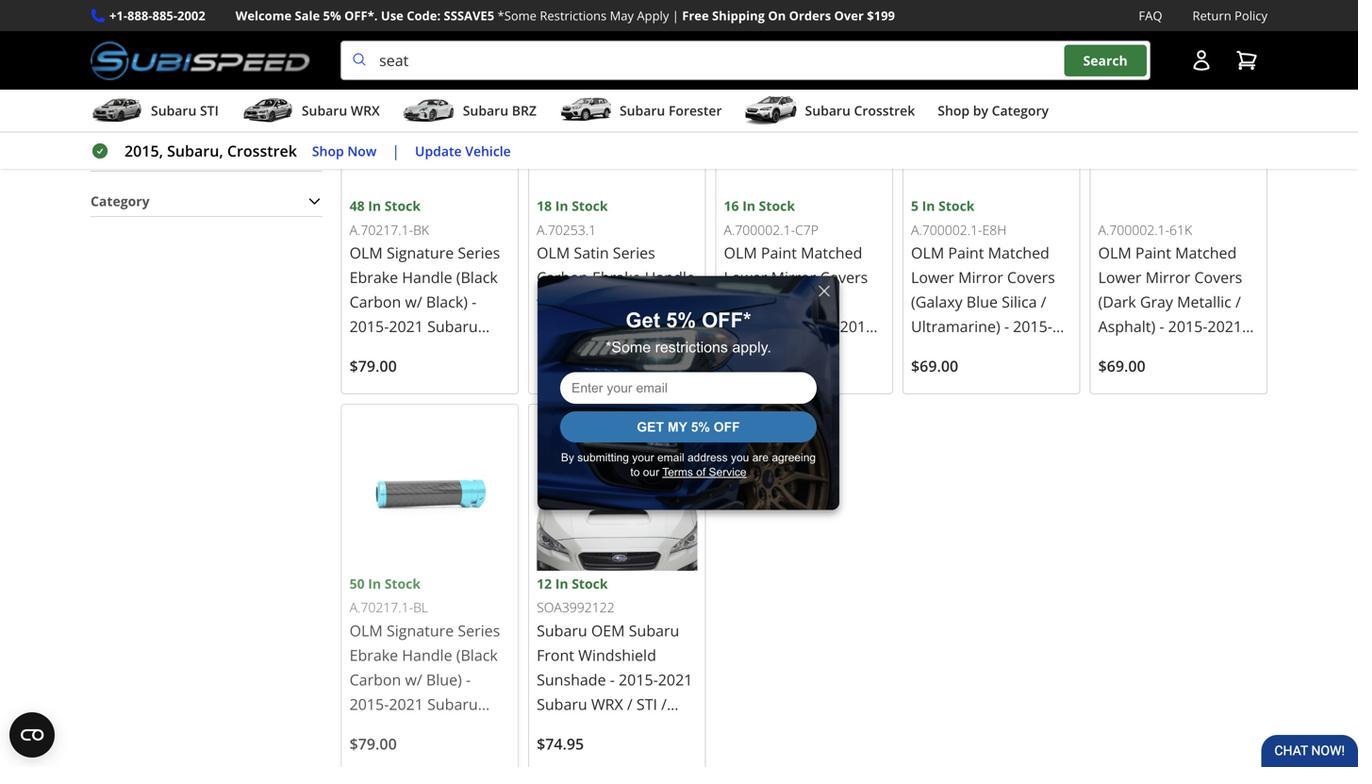 Task type: locate. For each thing, give the bounding box(es) containing it.
a.700002.1- for olm paint matched lower mirror covers (galaxy blue silica / ultramarine) - 2015- 2021 subaru wrx / sti / 2015-2017 crosstrek / 2015-2016 impreza
[[912, 221, 983, 239]]

oem
[[591, 620, 625, 641]]

covers up red
[[820, 267, 868, 287]]

in for e8h
[[923, 197, 936, 215]]

olm satin series carbon ebrake handle w/ black button - 2015-2021 subaru wrx / sti / 2013-2021 scion fr-s / subaru brz / toyota 86 / 2014-2018 forester / 2013-2017 crosstrek image
[[537, 34, 698, 195]]

3 olm from the left
[[1099, 243, 1132, 263]]

in inside 12 in stock soa3992122 subaru oem subaru front windshield sunshade - 2015-2021 subaru wrx / sti / 2013-2021 crosstrek
[[556, 575, 569, 593]]

subaru brz
[[463, 102, 537, 119]]

3 2017 from the left
[[1138, 365, 1173, 385]]

in right 16
[[743, 197, 756, 215]]

0 vertical spatial $79.00
[[350, 356, 397, 376]]

1 vertical spatial a.70217.1-
[[350, 598, 413, 616]]

a subaru wrx thumbnail image image
[[241, 96, 294, 125]]

brz
[[512, 102, 537, 119]]

2017 inside the 5 in stock a.700002.1-e8h olm paint matched lower mirror covers (galaxy blue silica / ultramarine) - 2015- 2021 subaru wrx / sti / 2015-2017 crosstrek / 2015-2016 impreza
[[960, 365, 995, 385]]

crosstrek inside 12 in stock soa3992122 subaru oem subaru front windshield sunshade - 2015-2021 subaru wrx / sti / 2013-2021 crosstrek
[[615, 719, 682, 739]]

lower inside 16 in stock a.700002.1-c7p olm paint matched lower mirror covers (lightning red / firestorm red) - 2015- 2021 subaru wrx / sti / 2015-2017 crosstrek / 2015-2016 impreza
[[724, 267, 768, 287]]

subaru wrx button
[[241, 94, 380, 131]]

3 2016 from the left
[[1138, 390, 1173, 410]]

a.700002.1- for olm paint matched lower mirror covers (lightning red / firestorm red) - 2015- 2021 subaru wrx / sti / 2015-2017 crosstrek / 2015-2016 impreza
[[724, 221, 796, 238]]

0 horizontal spatial $69.00
[[724, 356, 772, 376]]

shop
[[938, 102, 970, 119], [312, 142, 344, 160]]

search button
[[1065, 45, 1147, 76]]

2 horizontal spatial impreza
[[1177, 390, 1234, 410]]

wrx down "red)" at the right of the page
[[817, 341, 849, 361]]

metallic
[[1178, 292, 1232, 312]]

matched inside a.700002.1-61k olm paint matched lower mirror covers (dark gray metallic / asphalt) - 2015-2021 subaru wrx / sti / 2015-2017 crosstrek / 2015-2016 impreza
[[1176, 243, 1237, 263]]

blue
[[967, 292, 998, 312]]

stock for subaru
[[572, 575, 608, 593]]

matched down 61k on the top right of the page
[[1176, 243, 1237, 263]]

wrx down the asphalt)
[[1153, 341, 1185, 361]]

0 horizontal spatial lower
[[724, 267, 768, 287]]

2016
[[773, 390, 808, 410], [960, 390, 995, 410], [1138, 390, 1173, 410]]

2 horizontal spatial mirror
[[1146, 267, 1191, 287]]

3 impreza from the left
[[1177, 390, 1234, 410]]

mirror up red
[[771, 267, 816, 287]]

matched for /
[[801, 243, 863, 263]]

2 horizontal spatial paint
[[1136, 243, 1172, 263]]

2 paint from the left
[[949, 243, 985, 263]]

lower up (galaxy
[[912, 267, 955, 287]]

wrx up now
[[351, 102, 380, 119]]

1 horizontal spatial covers
[[1008, 267, 1056, 287]]

subaru
[[151, 102, 197, 119], [302, 102, 347, 119], [463, 102, 509, 119], [620, 102, 666, 119], [805, 102, 851, 119], [763, 341, 813, 361], [950, 341, 1001, 361], [1099, 341, 1149, 361], [537, 620, 588, 641], [629, 620, 680, 641], [537, 694, 588, 714]]

2 horizontal spatial $69.00
[[1099, 356, 1146, 376]]

matched inside 16 in stock a.700002.1-c7p olm paint matched lower mirror covers (lightning red / firestorm red) - 2015- 2021 subaru wrx / sti / 2015-2017 crosstrek / 2015-2016 impreza
[[801, 243, 863, 263]]

in inside 48 in stock a.70217.1-bk
[[368, 197, 381, 215]]

use
[[381, 7, 404, 24]]

a.70217.1- down 48
[[350, 221, 413, 238]]

1 a.70217.1- from the top
[[350, 221, 413, 238]]

reset
[[283, 75, 322, 95]]

lower up (lightning
[[724, 267, 768, 287]]

impreza
[[812, 390, 869, 410], [999, 390, 1056, 410], [1177, 390, 1234, 410]]

paint for (galaxy
[[949, 243, 985, 263]]

0 vertical spatial a.70217.1-
[[350, 221, 413, 238]]

stock for bl
[[385, 575, 421, 593]]

vehicle
[[465, 142, 511, 160]]

2 olm from the left
[[912, 243, 945, 263]]

on
[[768, 7, 786, 24]]

$74.95
[[537, 734, 584, 754]]

0 horizontal spatial 2016
[[773, 390, 808, 410]]

(galaxy
[[912, 292, 963, 312]]

2016 down "red)" at the right of the page
[[773, 390, 808, 410]]

subaru down ultramarine)
[[950, 341, 1001, 361]]

2 lower from the left
[[912, 267, 955, 287]]

1 paint from the left
[[761, 243, 797, 263]]

2 a.700002.1- from the left
[[912, 221, 983, 239]]

mirror inside the 5 in stock a.700002.1-e8h olm paint matched lower mirror covers (galaxy blue silica / ultramarine) - 2015- 2021 subaru wrx / sti / 2015-2017 crosstrek / 2015-2016 impreza
[[959, 267, 1004, 287]]

olm down 16
[[724, 243, 757, 263]]

a.70217.1- inside the '50 in stock a.70217.1-bl'
[[350, 598, 413, 616]]

matched down e8h
[[989, 243, 1050, 263]]

olm for olm paint matched lower mirror covers (galaxy blue silica / ultramarine) - 2015- 2021 subaru wrx / sti / 2015-2017 crosstrek / 2015-2016 impreza
[[912, 243, 945, 263]]

matched inside the 5 in stock a.700002.1-e8h olm paint matched lower mirror covers (galaxy blue silica / ultramarine) - 2015- 2021 subaru wrx / sti / 2015-2017 crosstrek / 2015-2016 impreza
[[989, 243, 1050, 263]]

stock up bk
[[385, 197, 421, 215]]

1 mirror from the left
[[771, 267, 816, 287]]

2 $69.00 from the left
[[912, 356, 959, 376]]

crosstrek
[[854, 102, 916, 119], [227, 141, 297, 161], [812, 365, 879, 385], [999, 365, 1066, 385], [1177, 365, 1244, 385], [615, 719, 682, 739]]

1 2016 from the left
[[773, 390, 808, 410]]

in inside 16 in stock a.700002.1-c7p olm paint matched lower mirror covers (lightning red / firestorm red) - 2015- 2021 subaru wrx / sti / 2015-2017 crosstrek / 2015-2016 impreza
[[743, 197, 756, 215]]

paint down c7p
[[761, 243, 797, 263]]

covers inside the 5 in stock a.700002.1-e8h olm paint matched lower mirror covers (galaxy blue silica / ultramarine) - 2015- 2021 subaru wrx / sti / 2015-2017 crosstrek / 2015-2016 impreza
[[1008, 267, 1056, 287]]

paint for (lightning
[[761, 243, 797, 263]]

mirror
[[771, 267, 816, 287], [959, 267, 1004, 287], [1146, 267, 1191, 287]]

1 horizontal spatial paint
[[949, 243, 985, 263]]

return
[[1193, 7, 1232, 24]]

olm inside the 5 in stock a.700002.1-e8h olm paint matched lower mirror covers (galaxy blue silica / ultramarine) - 2015- 2021 subaru wrx / sti / 2015-2017 crosstrek / 2015-2016 impreza
[[912, 243, 945, 263]]

stock inside '18 in stock a.70253.1'
[[572, 197, 608, 215]]

885-
[[152, 7, 177, 24]]

1 horizontal spatial olm
[[912, 243, 945, 263]]

stock up soa3992122
[[572, 575, 608, 593]]

48
[[350, 197, 365, 215]]

| right now
[[392, 141, 400, 161]]

a.70217.1- down 50
[[350, 598, 413, 616]]

1 horizontal spatial 2017
[[960, 365, 995, 385]]

sunshade
[[537, 669, 606, 690]]

- inside a.700002.1-61k olm paint matched lower mirror covers (dark gray metallic / asphalt) - 2015-2021 subaru wrx / sti / 2015-2017 crosstrek / 2015-2016 impreza
[[1160, 316, 1165, 336]]

lower for (lightning
[[724, 267, 768, 287]]

mirror inside 16 in stock a.700002.1-c7p olm paint matched lower mirror covers (lightning red / firestorm red) - 2015- 2021 subaru wrx / sti / 2015-2017 crosstrek / 2015-2016 impreza
[[771, 267, 816, 287]]

wrx down silica
[[1005, 341, 1036, 361]]

1 horizontal spatial 2016
[[960, 390, 995, 410]]

in right 48
[[368, 197, 381, 215]]

- down silica
[[1005, 316, 1010, 336]]

- down windshield
[[610, 669, 615, 690]]

18
[[537, 197, 552, 215]]

2017 down the asphalt)
[[1138, 365, 1173, 385]]

2 2017 from the left
[[960, 365, 995, 385]]

1 matched from the left
[[801, 243, 863, 263]]

0 horizontal spatial |
[[392, 141, 400, 161]]

covers
[[820, 267, 868, 287], [1008, 267, 1056, 287], [1195, 267, 1243, 287]]

-
[[832, 316, 837, 336], [1005, 316, 1010, 336], [1160, 316, 1165, 336], [610, 669, 615, 690]]

shop left the by
[[938, 102, 970, 119]]

return policy
[[1193, 7, 1268, 24]]

$69.00 down ultramarine)
[[912, 356, 959, 376]]

2015-
[[840, 316, 880, 336], [1014, 316, 1053, 336], [1169, 316, 1208, 336], [734, 365, 773, 385], [921, 365, 960, 385], [1099, 365, 1138, 385], [734, 390, 773, 410], [921, 390, 960, 410], [1099, 390, 1138, 410], [619, 669, 658, 690]]

2017 for red)
[[773, 365, 808, 385]]

red
[[798, 292, 825, 312]]

2017 down "red)" at the right of the page
[[773, 365, 808, 385]]

sti inside 16 in stock a.700002.1-c7p olm paint matched lower mirror covers (lightning red / firestorm red) - 2015- 2021 subaru wrx / sti / 2015-2017 crosstrek / 2015-2016 impreza
[[863, 341, 883, 361]]

subaru down the asphalt)
[[1099, 341, 1149, 361]]

2016 down the asphalt)
[[1138, 390, 1173, 410]]

wrx inside the 5 in stock a.700002.1-e8h olm paint matched lower mirror covers (galaxy blue silica / ultramarine) - 2015- 2021 subaru wrx / sti / 2015-2017 crosstrek / 2015-2016 impreza
[[1005, 341, 1036, 361]]

a.700002.1- up (dark
[[1099, 221, 1170, 239]]

sti inside 12 in stock soa3992122 subaru oem subaru front windshield sunshade - 2015-2021 subaru wrx / sti / 2013-2021 crosstrek
[[637, 694, 658, 714]]

0 horizontal spatial covers
[[820, 267, 868, 287]]

1 horizontal spatial $69.00
[[912, 356, 959, 376]]

paint down e8h
[[949, 243, 985, 263]]

by
[[974, 102, 989, 119]]

mirror up gray
[[1146, 267, 1191, 287]]

2 horizontal spatial 2016
[[1138, 390, 1173, 410]]

0 horizontal spatial shop
[[312, 142, 344, 160]]

0 horizontal spatial a.700002.1-
[[724, 221, 796, 238]]

| left free
[[673, 7, 679, 24]]

stock inside 48 in stock a.70217.1-bk
[[385, 197, 421, 215]]

lower up (dark
[[1099, 267, 1142, 287]]

stock for e8h
[[939, 197, 975, 215]]

in inside the '50 in stock a.70217.1-bl'
[[368, 575, 381, 593]]

stock
[[385, 197, 421, 215], [759, 197, 795, 215], [572, 197, 608, 215], [939, 197, 975, 215], [385, 575, 421, 593], [572, 575, 608, 593]]

1 $79.00 from the top
[[350, 356, 397, 376]]

mirror for red
[[771, 267, 816, 287]]

in
[[368, 197, 381, 215], [743, 197, 756, 215], [556, 197, 569, 215], [923, 197, 936, 215], [368, 575, 381, 593], [556, 575, 569, 593]]

olm signature series ebrake handle (black carbon w/ black) - 2015-2021 subaru wrx / sti / 2013-2021 scion fr-s / subaru brz / toyota 86 / 2014-2018 forester / 2013-2017 crosstrek image
[[350, 34, 511, 195]]

impreza inside 16 in stock a.700002.1-c7p olm paint matched lower mirror covers (lightning red / firestorm red) - 2015- 2021 subaru wrx / sti / 2015-2017 crosstrek / 2015-2016 impreza
[[812, 390, 869, 410]]

1 impreza from the left
[[812, 390, 869, 410]]

search
[[1084, 51, 1128, 69]]

subaru oem subaru front windshield sunshade - 2015-2021 subaru wrx / sti / 2013-2021 crosstrek image
[[537, 412, 698, 573]]

covers up 'metallic'
[[1195, 267, 1243, 287]]

2016 inside 16 in stock a.700002.1-c7p olm paint matched lower mirror covers (lightning red / firestorm red) - 2015- 2021 subaru wrx / sti / 2015-2017 crosstrek / 2015-2016 impreza
[[773, 390, 808, 410]]

a.70253.1
[[537, 221, 596, 239]]

a.700002.1- inside the 5 in stock a.700002.1-e8h olm paint matched lower mirror covers (galaxy blue silica / ultramarine) - 2015- 2021 subaru wrx / sti / 2015-2017 crosstrek / 2015-2016 impreza
[[912, 221, 983, 239]]

soa3992122
[[537, 598, 615, 616]]

16
[[724, 197, 739, 215]]

paint
[[761, 243, 797, 263], [949, 243, 985, 263], [1136, 243, 1172, 263]]

a.700002.1- down 16
[[724, 221, 796, 238]]

stock for bk
[[385, 197, 421, 215]]

$69.00
[[724, 356, 772, 376], [912, 356, 959, 376], [1099, 356, 1146, 376]]

in for c7p
[[743, 197, 756, 215]]

2 horizontal spatial a.700002.1-
[[1099, 221, 1170, 239]]

olm up (dark
[[1099, 243, 1132, 263]]

2 horizontal spatial olm
[[1099, 243, 1132, 263]]

1 horizontal spatial mirror
[[959, 267, 1004, 287]]

min
[[91, 45, 115, 63]]

button image
[[1191, 49, 1213, 72]]

in for bl
[[368, 575, 381, 593]]

paint inside 16 in stock a.700002.1-c7p olm paint matched lower mirror covers (lightning red / firestorm red) - 2015- 2021 subaru wrx / sti / 2015-2017 crosstrek / 2015-2016 impreza
[[761, 243, 797, 263]]

lower
[[724, 267, 768, 287], [912, 267, 955, 287], [1099, 267, 1142, 287]]

a.700002.1- inside 16 in stock a.700002.1-c7p olm paint matched lower mirror covers (lightning red / firestorm red) - 2015- 2021 subaru wrx / sti / 2015-2017 crosstrek / 2015-2016 impreza
[[724, 221, 796, 238]]

0 horizontal spatial matched
[[801, 243, 863, 263]]

subaru up 2013-
[[537, 694, 588, 714]]

$99.00
[[537, 356, 584, 376]]

olm signature series ebrake handle (black carbon w/ blue) - 2015-2021 subaru wrx / sti / 2013-2021 scion fr-s / subaru brz / toyota 86 / 2014-2018 forester / 2013-2017 crosstrek image
[[350, 412, 511, 573]]

shop now
[[312, 142, 377, 160]]

subaru left the brz
[[463, 102, 509, 119]]

stock right 5
[[939, 197, 975, 215]]

2 horizontal spatial 2017
[[1138, 365, 1173, 385]]

covers for silica
[[1008, 267, 1056, 287]]

sale
[[295, 7, 320, 24]]

lower inside the 5 in stock a.700002.1-e8h olm paint matched lower mirror covers (galaxy blue silica / ultramarine) - 2015- 2021 subaru wrx / sti / 2015-2017 crosstrek / 2015-2016 impreza
[[912, 267, 955, 287]]

a.700002.1- down 5
[[912, 221, 983, 239]]

$69.00 down the asphalt)
[[1099, 356, 1146, 376]]

stock inside the 5 in stock a.700002.1-e8h olm paint matched lower mirror covers (galaxy blue silica / ultramarine) - 2015- 2021 subaru wrx / sti / 2015-2017 crosstrek / 2015-2016 impreza
[[939, 197, 975, 215]]

3 lower from the left
[[1099, 267, 1142, 287]]

0 horizontal spatial mirror
[[771, 267, 816, 287]]

covers up silica
[[1008, 267, 1056, 287]]

matched down c7p
[[801, 243, 863, 263]]

olm down 5
[[912, 243, 945, 263]]

in right 5
[[923, 197, 936, 215]]

2017
[[773, 365, 808, 385], [960, 365, 995, 385], [1138, 365, 1173, 385]]

olm
[[724, 243, 757, 263], [912, 243, 945, 263], [1099, 243, 1132, 263]]

3 paint from the left
[[1136, 243, 1172, 263]]

0 horizontal spatial paint
[[761, 243, 797, 263]]

in right 50
[[368, 575, 381, 593]]

paint inside the 5 in stock a.700002.1-e8h olm paint matched lower mirror covers (galaxy blue silica / ultramarine) - 2015- 2021 subaru wrx / sti / 2015-2017 crosstrek / 2015-2016 impreza
[[949, 243, 985, 263]]

subaru inside a.700002.1-61k olm paint matched lower mirror covers (dark gray metallic / asphalt) - 2015-2021 subaru wrx / sti / 2015-2017 crosstrek / 2015-2016 impreza
[[1099, 341, 1149, 361]]

a.70217.1- for 50
[[350, 598, 413, 616]]

1 horizontal spatial lower
[[912, 267, 955, 287]]

2017 down ultramarine)
[[960, 365, 995, 385]]

a.700002.1-61k olm paint matched lower mirror covers (dark gray metallic / asphalt) - 2015-2021 subaru wrx / sti / 2015-2017 crosstrek / 2015-2016 impreza
[[1099, 221, 1253, 410]]

a.70217.1- inside 48 in stock a.70217.1-bk
[[350, 221, 413, 238]]

1 2017 from the left
[[773, 365, 808, 385]]

a.70217.1- for 48
[[350, 221, 413, 238]]

mirror up blue
[[959, 267, 1004, 287]]

impreza inside a.700002.1-61k olm paint matched lower mirror covers (dark gray metallic / asphalt) - 2015-2021 subaru wrx / sti / 2015-2017 crosstrek / 2015-2016 impreza
[[1177, 390, 1234, 410]]

olm inside 16 in stock a.700002.1-c7p olm paint matched lower mirror covers (lightning red / firestorm red) - 2015- 2021 subaru wrx / sti / 2015-2017 crosstrek / 2015-2016 impreza
[[724, 243, 757, 263]]

2 a.70217.1- from the top
[[350, 598, 413, 616]]

3 a.700002.1- from the left
[[1099, 221, 1170, 239]]

2 mirror from the left
[[959, 267, 1004, 287]]

0 horizontal spatial impreza
[[812, 390, 869, 410]]

1 vertical spatial shop
[[312, 142, 344, 160]]

2017 for ultramarine)
[[960, 365, 995, 385]]

1 vertical spatial $79.00
[[350, 734, 397, 754]]

crosstrek inside 16 in stock a.700002.1-c7p olm paint matched lower mirror covers (lightning red / firestorm red) - 2015- 2021 subaru wrx / sti / 2015-2017 crosstrek / 2015-2016 impreza
[[812, 365, 879, 385]]

1 olm from the left
[[724, 243, 757, 263]]

2015,
[[125, 141, 163, 161]]

sti inside the 5 in stock a.700002.1-e8h olm paint matched lower mirror covers (galaxy blue silica / ultramarine) - 2015- 2021 subaru wrx / sti / 2015-2017 crosstrek / 2015-2016 impreza
[[1050, 341, 1071, 361]]

a.70217.1-
[[350, 221, 413, 238], [350, 598, 413, 616]]

in right the 18
[[556, 197, 569, 215]]

covers for /
[[820, 267, 868, 287]]

1 a.700002.1- from the left
[[724, 221, 796, 238]]

in for bk
[[368, 197, 381, 215]]

- inside 16 in stock a.700002.1-c7p olm paint matched lower mirror covers (lightning red / firestorm red) - 2015- 2021 subaru wrx / sti / 2015-2017 crosstrek / 2015-2016 impreza
[[832, 316, 837, 336]]

subaru forester
[[620, 102, 722, 119]]

1 horizontal spatial matched
[[989, 243, 1050, 263]]

matched for silica
[[989, 243, 1050, 263]]

update
[[415, 142, 462, 160]]

welcome sale 5% off*. use code: sssave5 *some restrictions may apply | free shipping on orders over $199
[[236, 7, 895, 24]]

3 mirror from the left
[[1146, 267, 1191, 287]]

stock inside the '50 in stock a.70217.1-bl'
[[385, 575, 421, 593]]

3 covers from the left
[[1195, 267, 1243, 287]]

3 matched from the left
[[1176, 243, 1237, 263]]

2 covers from the left
[[1008, 267, 1056, 287]]

lower inside a.700002.1-61k olm paint matched lower mirror covers (dark gray metallic / asphalt) - 2015-2021 subaru wrx / sti / 2015-2017 crosstrek / 2015-2016 impreza
[[1099, 267, 1142, 287]]

- right "red)" at the right of the page
[[832, 316, 837, 336]]

1 $69.00 from the left
[[724, 356, 772, 376]]

$69.00 down firestorm
[[724, 356, 772, 376]]

matched
[[801, 243, 863, 263], [989, 243, 1050, 263], [1176, 243, 1237, 263]]

2017 inside 16 in stock a.700002.1-c7p olm paint matched lower mirror covers (lightning red / firestorm red) - 2015- 2021 subaru wrx / sti / 2015-2017 crosstrek / 2015-2016 impreza
[[773, 365, 808, 385]]

in right 12
[[556, 575, 569, 593]]

shop left now
[[312, 142, 344, 160]]

stock inside 16 in stock a.700002.1-c7p olm paint matched lower mirror covers (lightning red / firestorm red) - 2015- 2021 subaru wrx / sti / 2015-2017 crosstrek / 2015-2016 impreza
[[759, 197, 795, 215]]

stock right 16
[[759, 197, 795, 215]]

- down gray
[[1160, 316, 1165, 336]]

subaru up windshield
[[629, 620, 680, 641]]

stock up a.70253.1
[[572, 197, 608, 215]]

2016 inside the 5 in stock a.700002.1-e8h olm paint matched lower mirror covers (galaxy blue silica / ultramarine) - 2015- 2021 subaru wrx / sti / 2015-2017 crosstrek / 2015-2016 impreza
[[960, 390, 995, 410]]

paint down 61k on the top right of the page
[[1136, 243, 1172, 263]]

stock up bl on the bottom left
[[385, 575, 421, 593]]

stock inside 12 in stock soa3992122 subaru oem subaru front windshield sunshade - 2015-2021 subaru wrx / sti / 2013-2021 crosstrek
[[572, 575, 608, 593]]

0 vertical spatial |
[[673, 7, 679, 24]]

$69.00 for olm paint matched lower mirror covers (dark gray metallic / asphalt) - 2015-2021 subaru wrx / sti / 2015-2017 crosstrek / 2015-2016 impreza
[[1099, 356, 1146, 376]]

2016 down ultramarine)
[[960, 390, 995, 410]]

subaru inside 16 in stock a.700002.1-c7p olm paint matched lower mirror covers (lightning red / firestorm red) - 2015- 2021 subaru wrx / sti / 2015-2017 crosstrek / 2015-2016 impreza
[[763, 341, 813, 361]]

$79.00 for a.70217.1-bl
[[350, 734, 397, 754]]

3 $69.00 from the left
[[1099, 356, 1146, 376]]

1 lower from the left
[[724, 267, 768, 287]]

1 covers from the left
[[820, 267, 868, 287]]

2 horizontal spatial covers
[[1195, 267, 1243, 287]]

2 $79.00 from the top
[[350, 734, 397, 754]]

1 horizontal spatial shop
[[938, 102, 970, 119]]

2 impreza from the left
[[999, 390, 1056, 410]]

2015- inside 12 in stock soa3992122 subaru oem subaru front windshield sunshade - 2015-2021 subaru wrx / sti / 2013-2021 crosstrek
[[619, 669, 658, 690]]

2 2016 from the left
[[960, 390, 995, 410]]

1 horizontal spatial impreza
[[999, 390, 1056, 410]]

covers inside 16 in stock a.700002.1-c7p olm paint matched lower mirror covers (lightning red / firestorm red) - 2015- 2021 subaru wrx / sti / 2015-2017 crosstrek / 2015-2016 impreza
[[820, 267, 868, 287]]

2 matched from the left
[[989, 243, 1050, 263]]

shop inside dropdown button
[[938, 102, 970, 119]]

0 horizontal spatial olm
[[724, 243, 757, 263]]

Min text field
[[91, 65, 174, 111]]

subispeed logo image
[[91, 41, 311, 80]]

subaru down "red)" at the right of the page
[[763, 341, 813, 361]]

5
[[912, 197, 919, 215]]

0 horizontal spatial 2017
[[773, 365, 808, 385]]

sssave5
[[444, 7, 495, 24]]

sti inside dropdown button
[[200, 102, 219, 119]]

$69.00 for olm paint matched lower mirror covers (lightning red / firestorm red) - 2015- 2021 subaru wrx / sti / 2015-2017 crosstrek / 2015-2016 impreza
[[724, 356, 772, 376]]

Max text field
[[185, 65, 268, 111]]

2 horizontal spatial lower
[[1099, 267, 1142, 287]]

2013-
[[537, 719, 576, 739]]

a.700002.1-
[[724, 221, 796, 238], [912, 221, 983, 239], [1099, 221, 1170, 239]]

subaru up front
[[537, 620, 588, 641]]

impreza inside the 5 in stock a.700002.1-e8h olm paint matched lower mirror covers (galaxy blue silica / ultramarine) - 2015- 2021 subaru wrx / sti / 2015-2017 crosstrek / 2015-2016 impreza
[[999, 390, 1056, 410]]

in inside the 5 in stock a.700002.1-e8h olm paint matched lower mirror covers (galaxy blue silica / ultramarine) - 2015- 2021 subaru wrx / sti / 2015-2017 crosstrek / 2015-2016 impreza
[[923, 197, 936, 215]]

1 horizontal spatial a.700002.1-
[[912, 221, 983, 239]]

2 horizontal spatial matched
[[1176, 243, 1237, 263]]

wrx down sunshade
[[591, 694, 623, 714]]

(lightning
[[724, 292, 794, 312]]

0 vertical spatial shop
[[938, 102, 970, 119]]

wrx inside a.700002.1-61k olm paint matched lower mirror covers (dark gray metallic / asphalt) - 2015-2021 subaru wrx / sti / 2015-2017 crosstrek / 2015-2016 impreza
[[1153, 341, 1185, 361]]



Task type: vqa. For each thing, say whether or not it's contained in the screenshot.
Crosstrek in the 5 In Stock A.700002.1-E8H OLM Paint Matched Lower Mirror Covers (Galaxy Blue Silica / Ultramarine) - 2015- 2021 Subaru WRX / STI / 2015-2017 Crosstrek / 2015-2016 Impreza
yes



Task type: describe. For each thing, give the bounding box(es) containing it.
- inside 12 in stock soa3992122 subaru oem subaru front windshield sunshade - 2015-2021 subaru wrx / sti / 2013-2021 crosstrek
[[610, 669, 615, 690]]

2016 inside a.700002.1-61k olm paint matched lower mirror covers (dark gray metallic / asphalt) - 2015-2021 subaru wrx / sti / 2015-2017 crosstrek / 2015-2016 impreza
[[1138, 390, 1173, 410]]

wrx inside 16 in stock a.700002.1-c7p olm paint matched lower mirror covers (lightning red / firestorm red) - 2015- 2021 subaru wrx / sti / 2015-2017 crosstrek / 2015-2016 impreza
[[817, 341, 849, 361]]

$79.00 for a.70217.1-bk
[[350, 356, 397, 376]]

impreza for olm paint matched lower mirror covers (lightning red / firestorm red) - 2015- 2021 subaru wrx / sti / 2015-2017 crosstrek / 2015-2016 impreza
[[812, 390, 869, 410]]

50 in stock a.70217.1-bl
[[350, 575, 428, 616]]

paint inside a.700002.1-61k olm paint matched lower mirror covers (dark gray metallic / asphalt) - 2015-2021 subaru wrx / sti / 2015-2017 crosstrek / 2015-2016 impreza
[[1136, 243, 1172, 263]]

subaru down the reset
[[302, 102, 347, 119]]

subaru forester button
[[560, 94, 722, 131]]

restrictions
[[540, 7, 607, 24]]

2002
[[177, 7, 205, 24]]

5 in stock a.700002.1-e8h olm paint matched lower mirror covers (galaxy blue silica / ultramarine) - 2015- 2021 subaru wrx / sti / 2015-2017 crosstrek / 2015-2016 impreza
[[912, 197, 1071, 410]]

2021 inside 16 in stock a.700002.1-c7p olm paint matched lower mirror covers (lightning red / firestorm red) - 2015- 2021 subaru wrx / sti / 2015-2017 crosstrek / 2015-2016 impreza
[[724, 341, 759, 361]]

olm paint matched lower mirror covers (lightning red / firestorm red) - 2015-2021 subaru wrx / sti / 2015-2017 crosstrek / 2015-2016 impreza image
[[724, 34, 885, 195]]

gray
[[1141, 292, 1174, 312]]

orders
[[789, 7, 831, 24]]

c7p
[[796, 221, 819, 238]]

red)
[[796, 316, 828, 336]]

shop by category button
[[938, 94, 1049, 131]]

shop for shop by category
[[938, 102, 970, 119]]

subaru brz button
[[403, 94, 537, 131]]

update vehicle
[[415, 142, 511, 160]]

may
[[610, 7, 634, 24]]

faq link
[[1139, 6, 1163, 26]]

search input field
[[341, 41, 1151, 80]]

olm paint matched lower mirror covers (dark gray metallic / asphalt) - 2015-2021 subaru wrx / sti / 2015-2017 crosstrek / 2015-2016 impreza image
[[1099, 34, 1260, 195]]

16 in stock a.700002.1-c7p olm paint matched lower mirror covers (lightning red / firestorm red) - 2015- 2021 subaru wrx / sti / 2015-2017 crosstrek / 2015-2016 impreza
[[724, 197, 883, 410]]

1 vertical spatial |
[[392, 141, 400, 161]]

subaru inside the 5 in stock a.700002.1-e8h olm paint matched lower mirror covers (galaxy blue silica / ultramarine) - 2015- 2021 subaru wrx / sti / 2015-2017 crosstrek / 2015-2016 impreza
[[950, 341, 1001, 361]]

2016 for ultramarine)
[[960, 390, 995, 410]]

mirror for blue
[[959, 267, 1004, 287]]

crosstrek inside dropdown button
[[854, 102, 916, 119]]

shipping
[[712, 7, 765, 24]]

wrx inside 12 in stock soa3992122 subaru oem subaru front windshield sunshade - 2015-2021 subaru wrx / sti / 2013-2021 crosstrek
[[591, 694, 623, 714]]

ultramarine)
[[912, 316, 1001, 336]]

crosstrek inside a.700002.1-61k olm paint matched lower mirror covers (dark gray metallic / asphalt) - 2015-2021 subaru wrx / sti / 2015-2017 crosstrek / 2015-2016 impreza
[[1177, 365, 1244, 385]]

subaru sti button
[[91, 94, 219, 131]]

windshield
[[579, 645, 657, 665]]

category
[[992, 102, 1049, 119]]

shop by category
[[938, 102, 1049, 119]]

61k
[[1170, 221, 1193, 239]]

impreza for olm paint matched lower mirror covers (galaxy blue silica / ultramarine) - 2015- 2021 subaru wrx / sti / 2015-2017 crosstrek / 2015-2016 impreza
[[999, 390, 1056, 410]]

front
[[537, 645, 575, 665]]

subaru crosstrek button
[[745, 94, 916, 131]]

reset button
[[283, 63, 322, 108]]

mirror inside a.700002.1-61k olm paint matched lower mirror covers (dark gray metallic / asphalt) - 2015-2021 subaru wrx / sti / 2015-2017 crosstrek / 2015-2016 impreza
[[1146, 267, 1191, 287]]

covers inside a.700002.1-61k olm paint matched lower mirror covers (dark gray metallic / asphalt) - 2015-2021 subaru wrx / sti / 2015-2017 crosstrek / 2015-2016 impreza
[[1195, 267, 1243, 287]]

$69.00 for olm paint matched lower mirror covers (galaxy blue silica / ultramarine) - 2015- 2021 subaru wrx / sti / 2015-2017 crosstrek / 2015-2016 impreza
[[912, 356, 959, 376]]

olm paint matched lower mirror covers (galaxy blue silica / ultramarine) - 2015-2021 subaru wrx / sti / 2015-2017 crosstrek / 2015-2016 impreza image
[[912, 34, 1072, 195]]

+1-888-885-2002
[[109, 7, 205, 24]]

$199
[[867, 7, 895, 24]]

*some
[[498, 7, 537, 24]]

sti inside a.700002.1-61k olm paint matched lower mirror covers (dark gray metallic / asphalt) - 2015-2021 subaru wrx / sti / 2015-2017 crosstrek / 2015-2016 impreza
[[1199, 341, 1220, 361]]

return policy link
[[1193, 6, 1268, 26]]

category button
[[91, 187, 322, 216]]

stock for c7p
[[759, 197, 795, 215]]

faq
[[1139, 7, 1163, 24]]

silica
[[1002, 292, 1038, 312]]

18 in stock a.70253.1
[[537, 197, 608, 239]]

a subaru forester thumbnail image image
[[560, 96, 612, 125]]

in inside '18 in stock a.70253.1'
[[556, 197, 569, 215]]

2021 inside a.700002.1-61k olm paint matched lower mirror covers (dark gray metallic / asphalt) - 2015-2021 subaru wrx / sti / 2015-2017 crosstrek / 2015-2016 impreza
[[1208, 316, 1243, 336]]

shop for shop now
[[312, 142, 344, 160]]

welcome
[[236, 7, 292, 24]]

lower for (galaxy
[[912, 267, 955, 287]]

12
[[537, 575, 552, 593]]

open widget image
[[9, 712, 55, 758]]

a.700002.1- inside a.700002.1-61k olm paint matched lower mirror covers (dark gray metallic / asphalt) - 2015-2021 subaru wrx / sti / 2015-2017 crosstrek / 2015-2016 impreza
[[1099, 221, 1170, 239]]

crosstrek inside the 5 in stock a.700002.1-e8h olm paint matched lower mirror covers (galaxy blue silica / ultramarine) - 2015- 2021 subaru wrx / sti / 2015-2017 crosstrek / 2015-2016 impreza
[[999, 365, 1066, 385]]

olm inside a.700002.1-61k olm paint matched lower mirror covers (dark gray metallic / asphalt) - 2015-2021 subaru wrx / sti / 2015-2017 crosstrek / 2015-2016 impreza
[[1099, 243, 1132, 263]]

subaru sti
[[151, 102, 219, 119]]

code:
[[407, 7, 441, 24]]

1 horizontal spatial |
[[673, 7, 679, 24]]

shop now link
[[312, 140, 377, 162]]

in for subaru
[[556, 575, 569, 593]]

subaru right a subaru crosstrek thumbnail image
[[805, 102, 851, 119]]

subaru up subaru,
[[151, 102, 197, 119]]

category
[[91, 192, 150, 210]]

2021 inside the 5 in stock a.700002.1-e8h olm paint matched lower mirror covers (galaxy blue silica / ultramarine) - 2015- 2021 subaru wrx / sti / 2015-2017 crosstrek / 2015-2016 impreza
[[912, 341, 946, 361]]

off*.
[[344, 7, 378, 24]]

apply
[[637, 7, 669, 24]]

update vehicle button
[[415, 140, 511, 162]]

2016 for red)
[[773, 390, 808, 410]]

- inside the 5 in stock a.700002.1-e8h olm paint matched lower mirror covers (galaxy blue silica / ultramarine) - 2015- 2021 subaru wrx / sti / 2015-2017 crosstrek / 2015-2016 impreza
[[1005, 316, 1010, 336]]

over
[[835, 7, 864, 24]]

2015, subaru, crosstrek
[[125, 141, 297, 161]]

firestorm
[[724, 316, 792, 336]]

now
[[348, 142, 377, 160]]

subaru wrx
[[302, 102, 380, 119]]

a subaru sti thumbnail image image
[[91, 96, 143, 125]]

maximum slider
[[303, 16, 322, 35]]

minimum slider
[[91, 16, 109, 35]]

forester
[[669, 102, 722, 119]]

a subaru crosstrek thumbnail image image
[[745, 96, 798, 125]]

+1-
[[109, 7, 127, 24]]

max
[[185, 45, 212, 63]]

subaru crosstrek
[[805, 102, 916, 119]]

a subaru brz thumbnail image image
[[403, 96, 456, 125]]

12 in stock soa3992122 subaru oem subaru front windshield sunshade - 2015-2021 subaru wrx / sti / 2013-2021 crosstrek
[[537, 575, 693, 739]]

asphalt)
[[1099, 316, 1156, 336]]

5%
[[323, 7, 341, 24]]

subaru,
[[167, 141, 223, 161]]

policy
[[1235, 7, 1268, 24]]

2017 inside a.700002.1-61k olm paint matched lower mirror covers (dark gray metallic / asphalt) - 2015-2021 subaru wrx / sti / 2015-2017 crosstrek / 2015-2016 impreza
[[1138, 365, 1173, 385]]

olm for olm paint matched lower mirror covers (lightning red / firestorm red) - 2015- 2021 subaru wrx / sti / 2015-2017 crosstrek / 2015-2016 impreza
[[724, 243, 757, 263]]

wrx inside dropdown button
[[351, 102, 380, 119]]

(dark
[[1099, 292, 1137, 312]]

bk
[[413, 221, 429, 238]]

e8h
[[983, 221, 1007, 239]]

50
[[350, 575, 365, 593]]

subaru left forester
[[620, 102, 666, 119]]

bl
[[413, 598, 428, 616]]

+1-888-885-2002 link
[[109, 6, 205, 26]]

888-
[[127, 7, 152, 24]]



